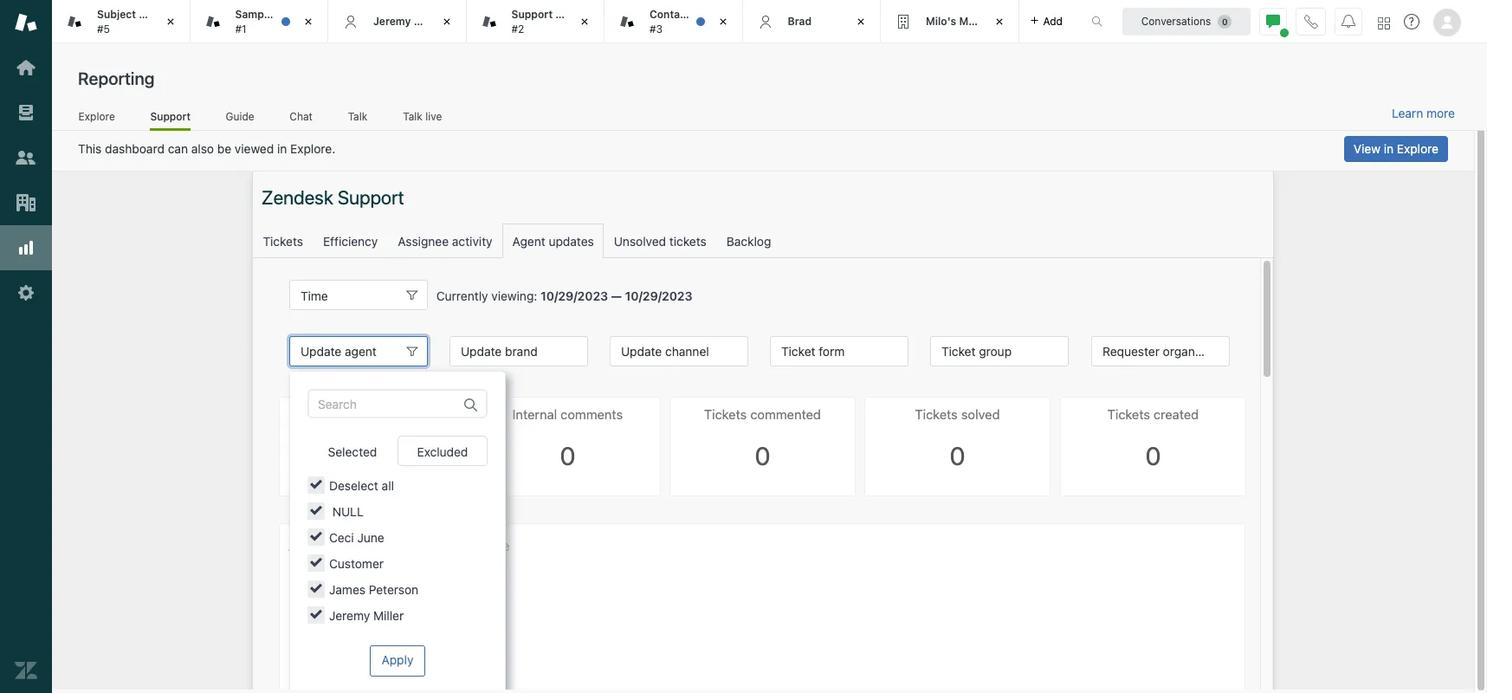 Task type: describe. For each thing, give the bounding box(es) containing it.
contact #3
[[650, 8, 690, 35]]

customers image
[[15, 146, 37, 169]]

learn more
[[1392, 106, 1456, 120]]

view
[[1354, 141, 1381, 156]]

talk link
[[348, 110, 368, 128]]

live
[[426, 110, 442, 123]]

admin image
[[15, 282, 37, 304]]

chat
[[290, 110, 313, 123]]

#3
[[650, 22, 663, 35]]

close image for #1
[[300, 13, 317, 30]]

1 in from the left
[[277, 141, 287, 156]]

zendesk support image
[[15, 11, 37, 34]]

2 close image from the left
[[576, 13, 594, 30]]

close image for #3
[[714, 13, 732, 30]]

talk for talk
[[348, 110, 368, 123]]

view in explore
[[1354, 141, 1439, 156]]

zendesk products image
[[1379, 17, 1391, 29]]

explore.
[[290, 141, 336, 156]]

be
[[217, 141, 231, 156]]

miller
[[414, 15, 442, 28]]

brad tab
[[743, 0, 881, 43]]

can
[[168, 141, 188, 156]]

main element
[[0, 0, 52, 693]]

explore link
[[78, 110, 116, 128]]

conversations button
[[1123, 7, 1251, 35]]

get started image
[[15, 56, 37, 79]]

support for support outreach #2
[[512, 8, 553, 21]]

conversations
[[1142, 14, 1212, 27]]

tabs tab list
[[52, 0, 1074, 43]]

add button
[[1019, 0, 1074, 42]]

support for support
[[150, 110, 191, 123]]

support link
[[150, 110, 191, 131]]

jeremy miller tab
[[328, 0, 467, 43]]

explore inside button
[[1397, 141, 1439, 156]]

reporting image
[[15, 237, 37, 259]]

#5
[[97, 22, 110, 35]]

reporting
[[78, 68, 155, 88]]

close image inside brad tab
[[853, 13, 870, 30]]



Task type: vqa. For each thing, say whether or not it's contained in the screenshot.
assigned
no



Task type: locate. For each thing, give the bounding box(es) containing it.
learn more link
[[1392, 106, 1456, 121]]

talk
[[348, 110, 368, 123], [403, 110, 423, 123]]

3 close image from the left
[[714, 13, 732, 30]]

4 tab from the left
[[881, 0, 1019, 43]]

1 horizontal spatial explore
[[1397, 141, 1439, 156]]

guide link
[[225, 110, 255, 128]]

also
[[191, 141, 214, 156]]

talk live link
[[403, 110, 443, 128]]

#1 tab
[[190, 0, 328, 43]]

0 horizontal spatial support
[[150, 110, 191, 123]]

0 vertical spatial support
[[512, 8, 553, 21]]

2 close image from the left
[[300, 13, 317, 30]]

tab
[[52, 0, 190, 43], [467, 0, 605, 43], [605, 0, 743, 43], [881, 0, 1019, 43]]

support inside the support outreach #2
[[512, 8, 553, 21]]

in inside view in explore button
[[1384, 141, 1394, 156]]

views image
[[15, 101, 37, 124]]

close image right #2
[[576, 13, 594, 30]]

support up #2
[[512, 8, 553, 21]]

explore up this
[[79, 110, 115, 123]]

jeremy
[[373, 15, 411, 28]]

close image
[[162, 13, 179, 30], [300, 13, 317, 30], [714, 13, 732, 30]]

learn
[[1392, 106, 1424, 120]]

3 close image from the left
[[853, 13, 870, 30]]

in right view
[[1384, 141, 1394, 156]]

#2
[[512, 22, 524, 35]]

close image inside the jeremy miller "tab"
[[438, 13, 455, 30]]

viewed
[[235, 141, 274, 156]]

close image
[[438, 13, 455, 30], [576, 13, 594, 30], [853, 13, 870, 30], [991, 13, 1008, 30]]

organizations image
[[15, 191, 37, 214]]

tab containing support outreach
[[467, 0, 605, 43]]

close image right the #1
[[300, 13, 317, 30]]

outreach
[[556, 8, 603, 21]]

talk live
[[403, 110, 442, 123]]

4 close image from the left
[[991, 13, 1008, 30]]

explore down learn more link
[[1397, 141, 1439, 156]]

line
[[139, 8, 160, 21]]

close image left add popup button
[[991, 13, 1008, 30]]

contact
[[650, 8, 690, 21]]

0 horizontal spatial in
[[277, 141, 287, 156]]

notifications image
[[1342, 14, 1356, 28]]

add
[[1044, 14, 1063, 27]]

close image right jeremy
[[438, 13, 455, 30]]

2 talk from the left
[[403, 110, 423, 123]]

in
[[277, 141, 287, 156], [1384, 141, 1394, 156]]

jeremy miller
[[373, 15, 442, 28]]

dashboard
[[105, 141, 165, 156]]

chat link
[[289, 110, 313, 128]]

close image right contact #3
[[714, 13, 732, 30]]

support
[[512, 8, 553, 21], [150, 110, 191, 123]]

0 horizontal spatial close image
[[162, 13, 179, 30]]

3 tab from the left
[[605, 0, 743, 43]]

0 horizontal spatial talk
[[348, 110, 368, 123]]

close image right line
[[162, 13, 179, 30]]

close image right brad
[[853, 13, 870, 30]]

subject line #5
[[97, 8, 160, 35]]

1 vertical spatial support
[[150, 110, 191, 123]]

2 tab from the left
[[467, 0, 605, 43]]

support outreach #2
[[512, 8, 603, 35]]

2 horizontal spatial close image
[[714, 13, 732, 30]]

support up can
[[150, 110, 191, 123]]

view in explore button
[[1345, 136, 1449, 162]]

tab containing contact
[[605, 0, 743, 43]]

1 close image from the left
[[162, 13, 179, 30]]

guide
[[226, 110, 254, 123]]

0 horizontal spatial explore
[[79, 110, 115, 123]]

1 horizontal spatial close image
[[300, 13, 317, 30]]

1 horizontal spatial support
[[512, 8, 553, 21]]

talk for talk live
[[403, 110, 423, 123]]

more
[[1427, 106, 1456, 120]]

#1
[[235, 22, 247, 35]]

zendesk image
[[15, 659, 37, 682]]

close image inside #1 'tab'
[[300, 13, 317, 30]]

1 tab from the left
[[52, 0, 190, 43]]

1 close image from the left
[[438, 13, 455, 30]]

talk left live
[[403, 110, 423, 123]]

talk right chat
[[348, 110, 368, 123]]

this dashboard can also be viewed in explore.
[[78, 141, 336, 156]]

brad
[[788, 15, 812, 28]]

button displays agent's chat status as online. image
[[1267, 14, 1281, 28]]

explore
[[79, 110, 115, 123], [1397, 141, 1439, 156]]

1 horizontal spatial talk
[[403, 110, 423, 123]]

1 talk from the left
[[348, 110, 368, 123]]

get help image
[[1405, 14, 1420, 29]]

2 in from the left
[[1384, 141, 1394, 156]]

this
[[78, 141, 102, 156]]

1 vertical spatial explore
[[1397, 141, 1439, 156]]

subject
[[97, 8, 136, 21]]

0 vertical spatial explore
[[79, 110, 115, 123]]

1 horizontal spatial in
[[1384, 141, 1394, 156]]

tab containing subject line
[[52, 0, 190, 43]]

in right viewed
[[277, 141, 287, 156]]



